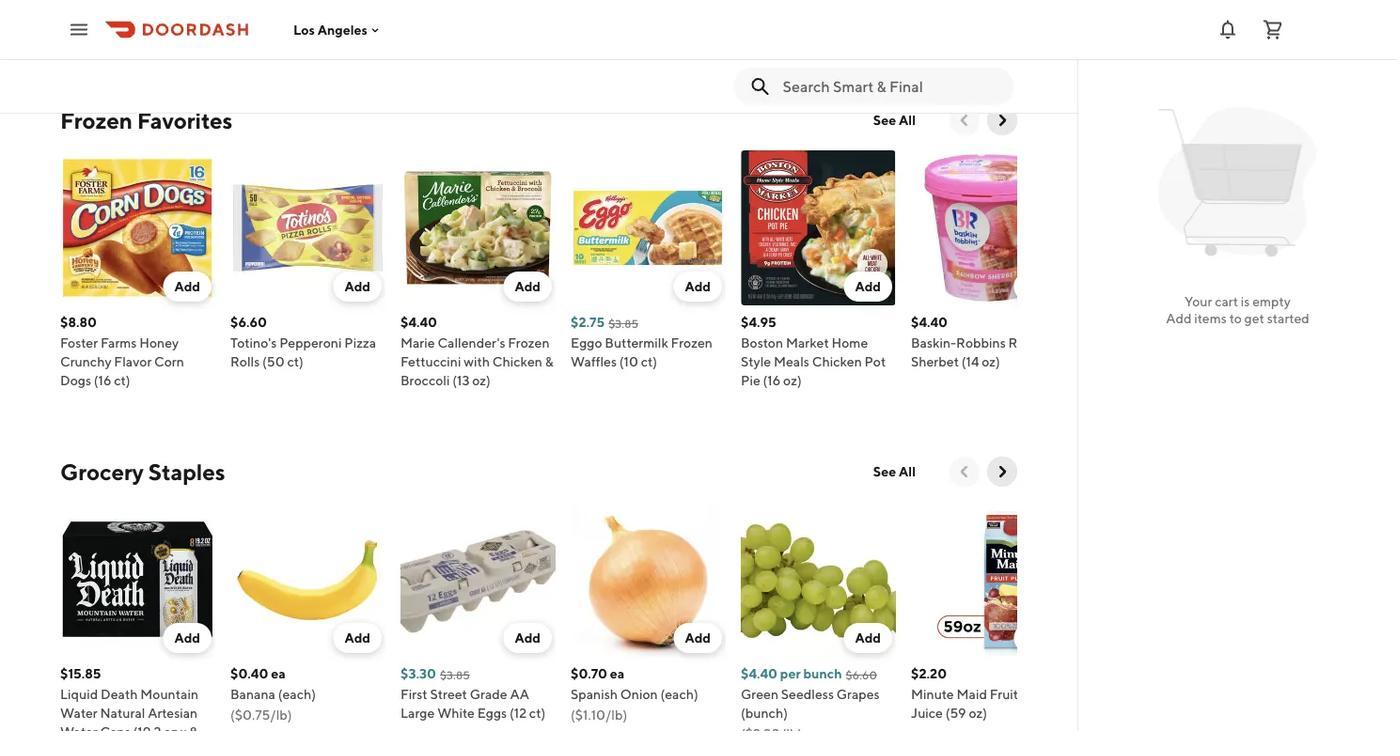 Task type: describe. For each thing, give the bounding box(es) containing it.
los angeles
[[293, 22, 368, 37]]

corn
[[154, 354, 184, 370]]

frozen favorites link
[[60, 105, 233, 135]]

(bunch)
[[741, 706, 788, 721]]

1 water from the top
[[60, 706, 98, 721]]

frozen inside $2.75 $3.85 eggo buttermilk frozen waffles (10 ct)
[[671, 335, 713, 351]]

ct) inside "$6.60 totino's pepperoni pizza rolls (50 ct)"
[[287, 354, 303, 370]]

add for boston market home style meals chicken pot pie (16 oz)
[[855, 279, 881, 294]]

(59
[[946, 706, 966, 721]]

frozen inside "frozen favorites" link
[[60, 107, 133, 134]]

natural
[[100, 706, 145, 721]]

grocery staples link
[[60, 457, 225, 487]]

oz) inside $2.20 minute maid fruit punch juice (59 oz)
[[969, 706, 987, 721]]

grocery
[[60, 458, 144, 485]]

liquid death mountain water natural artesian water cans (19.2 oz x 8 ct) image
[[60, 502, 215, 657]]

fettuccini
[[401, 354, 461, 370]]

chicken for home
[[812, 354, 862, 370]]

see all link for favorites
[[862, 105, 927, 135]]

(50
[[262, 354, 285, 370]]

add for spanish onion (each)
[[685, 630, 711, 646]]

frozen favorites
[[60, 107, 233, 134]]

death
[[101, 687, 138, 702]]

add for totino's pepperoni pizza rolls (50 ct)
[[345, 279, 370, 294]]

totino's pepperoni pizza rolls (50 ct) image
[[230, 150, 386, 306]]

maid
[[957, 687, 987, 702]]

per
[[780, 666, 801, 682]]

meals
[[774, 354, 810, 370]]

$6.60 totino's pepperoni pizza rolls (50 ct)
[[230, 315, 376, 370]]

los
[[293, 22, 315, 37]]

2 water from the top
[[60, 724, 98, 732]]

(each) inside $0.70 ea spanish onion (each) ($1.10/lb)
[[661, 687, 698, 702]]

(each) inside '$0.40 ea banana (each) ($0.75/lb)'
[[278, 687, 316, 702]]

previous button of carousel image for favorites
[[955, 111, 974, 130]]

add for first street grade aa large white eggs (12 ct)
[[515, 630, 541, 646]]

bunch
[[803, 666, 842, 682]]

robbins
[[956, 335, 1006, 351]]

items
[[1194, 311, 1227, 326]]

$3.30
[[401, 666, 436, 682]]

your
[[1185, 294, 1212, 309]]

(12
[[510, 706, 527, 721]]

&
[[545, 354, 553, 370]]

$2.75
[[571, 315, 605, 330]]

($0.75/lb)
[[230, 708, 292, 723]]

$2.20 minute maid fruit punch juice (59 oz)
[[911, 666, 1060, 721]]

punch
[[1021, 687, 1060, 702]]

juice
[[911, 706, 943, 721]]

home
[[832, 335, 868, 351]]

ct) inside $2.75 $3.85 eggo buttermilk frozen waffles (10 ct)
[[641, 354, 657, 370]]

eggo buttermilk frozen waffles (10 ct) image
[[571, 150, 726, 306]]

(19.2
[[133, 724, 161, 732]]

cart
[[1215, 294, 1238, 309]]

$4.95 boston market home style meals chicken pot pie (16 oz)
[[741, 315, 886, 388]]

liquid
[[60, 687, 98, 702]]

(10
[[619, 354, 638, 370]]

your cart is empty add items to get started
[[1166, 294, 1310, 326]]

favorites
[[137, 107, 233, 134]]

$8.80
[[60, 315, 97, 330]]

$0.40
[[230, 666, 268, 682]]

ea for $0.40 ea
[[271, 666, 286, 682]]

farms
[[101, 335, 137, 351]]

see for frozen favorites
[[873, 112, 896, 128]]

crunchy
[[60, 354, 111, 370]]

first
[[401, 687, 427, 702]]

spanish onion (each) image
[[571, 502, 726, 657]]

add for green seedless grapes (bunch)
[[855, 630, 881, 646]]

with
[[464, 354, 490, 370]]

fruit
[[990, 687, 1018, 702]]

foster farms honey crunchy flavor corn dogs (16 ct) image
[[60, 150, 215, 306]]

oz) inside $4.40 baskin-robbins rainbow sherbet (14 oz)
[[982, 354, 1000, 370]]

Search Smart & Final search field
[[783, 76, 999, 97]]

$4.40 baskin-robbins rainbow sherbet (14 oz)
[[911, 315, 1061, 370]]

eggs
[[477, 706, 507, 721]]

cans
[[100, 724, 130, 732]]

marie
[[401, 335, 435, 351]]

broccoli
[[401, 373, 450, 388]]

next button of carousel image
[[993, 111, 1012, 130]]

dogs
[[60, 373, 91, 388]]

$3.85 for street
[[440, 669, 470, 682]]

frozen inside the $4.40 marie callender's frozen fettuccini with chicken & broccoli (13 oz)
[[508, 335, 550, 351]]

(14
[[962, 354, 979, 370]]

$4.40 marie callender's frozen fettuccini with chicken & broccoli (13 oz)
[[401, 315, 553, 388]]

chicken for frozen
[[493, 354, 542, 370]]

callender's
[[438, 335, 505, 351]]

add for foster farms honey crunchy flavor corn dogs (16 ct)
[[174, 279, 200, 294]]

green
[[741, 687, 779, 702]]

honey
[[139, 335, 179, 351]]

grocery staples
[[60, 458, 225, 485]]

boston market home style meals chicken pot pie (16 oz) image
[[741, 150, 896, 306]]

oz) inside "$4.95 boston market home style meals chicken pot pie (16 oz)"
[[783, 373, 802, 388]]

staples
[[148, 458, 225, 485]]

pot
[[865, 354, 886, 370]]

open menu image
[[68, 18, 90, 41]]

banana (each) image
[[230, 502, 386, 657]]

$6.60 inside $4.40 per bunch $6.60 green seedless grapes (bunch)
[[846, 669, 877, 682]]

add for marie callender's frozen fettuccini with chicken & broccoli (13 oz)
[[515, 279, 541, 294]]

mountain
[[140, 687, 198, 702]]

ct) inside the $8.80 foster farms honey crunchy flavor corn dogs (16 ct)
[[114, 373, 130, 388]]

first street grade aa large white eggs (12 ct) image
[[401, 502, 556, 657]]

seedless
[[781, 687, 834, 702]]

large
[[401, 706, 435, 721]]

$15.85
[[60, 666, 101, 682]]

$4.95
[[741, 315, 776, 330]]

grade
[[470, 687, 507, 702]]

get
[[1245, 311, 1265, 326]]

$15.85 liquid death mountain water natural artesian water cans (19.2 oz x
[[60, 666, 198, 732]]

$4.40 per bunch $6.60 green seedless grapes (bunch)
[[741, 666, 880, 721]]

angeles
[[318, 22, 368, 37]]



Task type: vqa. For each thing, say whether or not it's contained in the screenshot.


Task type: locate. For each thing, give the bounding box(es) containing it.
1 vertical spatial all
[[899, 464, 916, 480]]

ct) right the (10
[[641, 354, 657, 370]]

ea inside '$0.40 ea banana (each) ($0.75/lb)'
[[271, 666, 286, 682]]

marie callender's frozen fettuccini with chicken & broccoli (13 oz) image
[[401, 150, 556, 306]]

(each)
[[278, 687, 316, 702], [661, 687, 698, 702]]

pizza
[[344, 335, 376, 351]]

to
[[1230, 311, 1242, 326]]

(16 inside the $8.80 foster farms honey crunchy flavor corn dogs (16 ct)
[[94, 373, 111, 388]]

1 horizontal spatial (16
[[763, 373, 781, 388]]

$6.60 up grapes
[[846, 669, 877, 682]]

minute maid fruit punch juice (59 oz) image
[[911, 502, 1066, 657]]

frozen right buttermilk
[[671, 335, 713, 351]]

frozen left favorites
[[60, 107, 133, 134]]

2 (16 from the left
[[763, 373, 781, 388]]

0 vertical spatial previous button of carousel image
[[955, 111, 974, 130]]

1 (each) from the left
[[278, 687, 316, 702]]

oz) down meals
[[783, 373, 802, 388]]

see all link for staples
[[862, 457, 927, 487]]

1 horizontal spatial $3.85
[[609, 317, 638, 330]]

2 all from the top
[[899, 464, 916, 480]]

all for grocery staples
[[899, 464, 916, 480]]

$4.40 inside the $4.40 marie callender's frozen fettuccini with chicken & broccoli (13 oz)
[[401, 315, 437, 330]]

$3.85 up buttermilk
[[609, 317, 638, 330]]

1 vertical spatial water
[[60, 724, 98, 732]]

is
[[1241, 294, 1250, 309]]

minute
[[911, 687, 954, 702]]

1 0 in cart. click to edit quantity image from the top
[[1014, 272, 1063, 302]]

1 vertical spatial previous button of carousel image
[[955, 463, 974, 481]]

chicken
[[493, 354, 542, 370], [812, 354, 862, 370]]

previous button of carousel image left next button of carousel image
[[955, 111, 974, 130]]

ea inside $0.70 ea spanish onion (each) ($1.10/lb)
[[610, 666, 625, 682]]

1 previous button of carousel image from the top
[[955, 111, 974, 130]]

spanish
[[571, 687, 618, 702]]

oz) inside the $4.40 marie callender's frozen fettuccini with chicken & broccoli (13 oz)
[[472, 373, 491, 388]]

empty retail cart image
[[1149, 94, 1326, 271]]

$3.30 $3.85 first street grade aa large white eggs (12 ct)
[[401, 666, 546, 721]]

1 chicken from the left
[[493, 354, 542, 370]]

2 see from the top
[[873, 464, 896, 480]]

street
[[430, 687, 467, 702]]

$2.75 $3.85 eggo buttermilk frozen waffles (10 ct)
[[571, 315, 713, 370]]

add button
[[163, 272, 212, 302], [163, 272, 212, 302], [333, 272, 382, 302], [333, 272, 382, 302], [503, 272, 552, 302], [503, 272, 552, 302], [674, 272, 722, 302], [674, 272, 722, 302], [844, 272, 892, 302], [844, 272, 892, 302], [163, 623, 212, 653], [163, 623, 212, 653], [333, 623, 382, 653], [333, 623, 382, 653], [503, 623, 552, 653], [503, 623, 552, 653], [674, 623, 722, 653], [674, 623, 722, 653], [844, 623, 892, 653], [844, 623, 892, 653]]

0 horizontal spatial chicken
[[493, 354, 542, 370]]

add for banana (each)
[[345, 630, 370, 646]]

banana
[[230, 687, 275, 702]]

2 previous button of carousel image from the top
[[955, 463, 974, 481]]

ct) right (12
[[529, 706, 546, 721]]

(each) up ($0.75/lb)
[[278, 687, 316, 702]]

2 horizontal spatial $4.40
[[911, 315, 948, 330]]

see all
[[873, 112, 916, 128], [873, 464, 916, 480]]

see
[[873, 112, 896, 128], [873, 464, 896, 480]]

$4.40 for marie callender's frozen fettuccini with chicken & broccoli (13 oz)
[[401, 315, 437, 330]]

0 in cart. click to edit quantity image for frozen favorites
[[1014, 272, 1063, 302]]

ea
[[271, 666, 286, 682], [610, 666, 625, 682]]

sherbet
[[911, 354, 959, 370]]

market
[[786, 335, 829, 351]]

(16
[[94, 373, 111, 388], [763, 373, 781, 388]]

empty
[[1253, 294, 1291, 309]]

ct)
[[287, 354, 303, 370], [641, 354, 657, 370], [114, 373, 130, 388], [529, 706, 546, 721]]

oz) down maid
[[969, 706, 987, 721]]

$6.60 up totino's
[[230, 315, 267, 330]]

ct) right the (50
[[287, 354, 303, 370]]

grapes
[[837, 687, 880, 702]]

pepperoni
[[279, 335, 342, 351]]

artesian
[[148, 706, 198, 721]]

$8.80 foster farms honey crunchy flavor corn dogs (16 ct)
[[60, 315, 184, 388]]

ea right $0.70
[[610, 666, 625, 682]]

$6.60 inside "$6.60 totino's pepperoni pizza rolls (50 ct)"
[[230, 315, 267, 330]]

ct) down flavor
[[114, 373, 130, 388]]

0 vertical spatial see all link
[[862, 105, 927, 135]]

all
[[899, 112, 916, 128], [899, 464, 916, 480]]

all for frozen favorites
[[899, 112, 916, 128]]

rainbow
[[1009, 335, 1061, 351]]

1 (16 from the left
[[94, 373, 111, 388]]

0 in cart. click to edit quantity image up rainbow
[[1014, 272, 1063, 302]]

1 horizontal spatial chicken
[[812, 354, 862, 370]]

(16 inside "$4.95 boston market home style meals chicken pot pie (16 oz)"
[[763, 373, 781, 388]]

$3.85 inside $2.75 $3.85 eggo buttermilk frozen waffles (10 ct)
[[609, 317, 638, 330]]

(16 down crunchy
[[94, 373, 111, 388]]

0 horizontal spatial (16
[[94, 373, 111, 388]]

oz) right (14
[[982, 354, 1000, 370]]

aa
[[510, 687, 529, 702]]

2 horizontal spatial frozen
[[671, 335, 713, 351]]

0 vertical spatial $6.60
[[230, 315, 267, 330]]

$4.40 inside $4.40 baskin-robbins rainbow sherbet (14 oz)
[[911, 315, 948, 330]]

1 see all link from the top
[[862, 105, 927, 135]]

rolls
[[230, 354, 260, 370]]

2 (each) from the left
[[661, 687, 698, 702]]

2 ea from the left
[[610, 666, 625, 682]]

onion
[[620, 687, 658, 702]]

0 horizontal spatial (each)
[[278, 687, 316, 702]]

1 ea from the left
[[271, 666, 286, 682]]

baskin-
[[911, 335, 956, 351]]

$0.40 ea banana (each) ($0.75/lb)
[[230, 666, 316, 723]]

oz
[[164, 724, 178, 732]]

los angeles button
[[293, 22, 383, 37]]

next button of carousel image
[[993, 463, 1012, 481]]

pie
[[741, 373, 760, 388]]

$3.85 up street
[[440, 669, 470, 682]]

ct) inside the $3.30 $3.85 first street grade aa large white eggs (12 ct)
[[529, 706, 546, 721]]

1 vertical spatial $3.85
[[440, 669, 470, 682]]

0 in cart. click to edit quantity image
[[1014, 272, 1063, 302], [1014, 623, 1063, 653]]

1 horizontal spatial (each)
[[661, 687, 698, 702]]

previous button of carousel image
[[955, 111, 974, 130], [955, 463, 974, 481]]

ea right "$0.40"
[[271, 666, 286, 682]]

style
[[741, 354, 771, 370]]

chicken inside "$4.95 boston market home style meals chicken pot pie (16 oz)"
[[812, 354, 862, 370]]

0 horizontal spatial $4.40
[[401, 315, 437, 330]]

baskin-robbins rainbow sherbet (14 oz) image
[[911, 150, 1066, 306]]

$3.85
[[609, 317, 638, 330], [440, 669, 470, 682]]

($1.10/lb)
[[571, 708, 627, 723]]

chicken left &
[[493, 354, 542, 370]]

eggo
[[571, 335, 602, 351]]

oz) down 'with'
[[472, 373, 491, 388]]

notification bell image
[[1217, 18, 1239, 41]]

1 see all from the top
[[873, 112, 916, 128]]

1 horizontal spatial $4.40
[[741, 666, 778, 682]]

waffles
[[571, 354, 617, 370]]

0 horizontal spatial $3.85
[[440, 669, 470, 682]]

0 vertical spatial see
[[873, 112, 896, 128]]

(each) right onion
[[661, 687, 698, 702]]

chicken down the 'home'
[[812, 354, 862, 370]]

$4.40 up marie
[[401, 315, 437, 330]]

2 see all from the top
[[873, 464, 916, 480]]

water
[[60, 706, 98, 721], [60, 724, 98, 732]]

green seedless grapes (bunch) image
[[741, 502, 896, 657]]

$6.60
[[230, 315, 267, 330], [846, 669, 877, 682]]

1 vertical spatial see all link
[[862, 457, 927, 487]]

chicken inside the $4.40 marie callender's frozen fettuccini with chicken & broccoli (13 oz)
[[493, 354, 542, 370]]

0 vertical spatial $3.85
[[609, 317, 638, 330]]

$4.40 up green
[[741, 666, 778, 682]]

0 vertical spatial see all
[[873, 112, 916, 128]]

$3.85 inside the $3.30 $3.85 first street grade aa large white eggs (12 ct)
[[440, 669, 470, 682]]

0 horizontal spatial ea
[[271, 666, 286, 682]]

buttermilk
[[605, 335, 668, 351]]

add inside your cart is empty add items to get started
[[1166, 311, 1192, 326]]

add for eggo buttermilk frozen waffles (10 ct)
[[685, 279, 711, 294]]

started
[[1267, 311, 1310, 326]]

see all link
[[862, 105, 927, 135], [862, 457, 927, 487]]

0 in cart. click to edit quantity image up punch
[[1014, 623, 1063, 653]]

1 vertical spatial see
[[873, 464, 896, 480]]

0 horizontal spatial frozen
[[60, 107, 133, 134]]

see for grocery staples
[[873, 464, 896, 480]]

add for liquid death mountain water natural artesian water cans (19.2 oz x
[[174, 630, 200, 646]]

0 items, open order cart image
[[1262, 18, 1284, 41]]

1 horizontal spatial frozen
[[508, 335, 550, 351]]

1 all from the top
[[899, 112, 916, 128]]

$0.70
[[571, 666, 607, 682]]

1 vertical spatial 0 in cart. click to edit quantity image
[[1014, 623, 1063, 653]]

previous button of carousel image left next button of carousel icon
[[955, 463, 974, 481]]

0 vertical spatial all
[[899, 112, 916, 128]]

frozen
[[60, 107, 133, 134], [508, 335, 550, 351], [671, 335, 713, 351]]

white
[[437, 706, 475, 721]]

$3.85 for buttermilk
[[609, 317, 638, 330]]

$4.40
[[401, 315, 437, 330], [911, 315, 948, 330], [741, 666, 778, 682]]

1 horizontal spatial $6.60
[[846, 669, 877, 682]]

$2.20
[[911, 666, 947, 682]]

2 see all link from the top
[[862, 457, 927, 487]]

0 horizontal spatial $6.60
[[230, 315, 267, 330]]

previous button of carousel image for staples
[[955, 463, 974, 481]]

1 vertical spatial $6.60
[[846, 669, 877, 682]]

foster
[[60, 335, 98, 351]]

(13
[[452, 373, 470, 388]]

see all for frozen favorites
[[873, 112, 916, 128]]

$0.70 ea spanish onion (each) ($1.10/lb)
[[571, 666, 698, 723]]

2 0 in cart. click to edit quantity image from the top
[[1014, 623, 1063, 653]]

1 vertical spatial see all
[[873, 464, 916, 480]]

frozen up &
[[508, 335, 550, 351]]

$4.40 up "baskin-"
[[911, 315, 948, 330]]

1 see from the top
[[873, 112, 896, 128]]

1 horizontal spatial ea
[[610, 666, 625, 682]]

2 chicken from the left
[[812, 354, 862, 370]]

$4.40 inside $4.40 per bunch $6.60 green seedless grapes (bunch)
[[741, 666, 778, 682]]

$4.40 for baskin-robbins rainbow sherbet (14 oz)
[[911, 315, 948, 330]]

ea for $0.70 ea
[[610, 666, 625, 682]]

0 in cart. click to edit quantity image for grocery staples
[[1014, 623, 1063, 653]]

add
[[174, 279, 200, 294], [345, 279, 370, 294], [515, 279, 541, 294], [685, 279, 711, 294], [855, 279, 881, 294], [1166, 311, 1192, 326], [174, 630, 200, 646], [345, 630, 370, 646], [515, 630, 541, 646], [685, 630, 711, 646], [855, 630, 881, 646]]

(16 right pie
[[763, 373, 781, 388]]

flavor
[[114, 354, 152, 370]]

0 vertical spatial 0 in cart. click to edit quantity image
[[1014, 272, 1063, 302]]

see all for grocery staples
[[873, 464, 916, 480]]

0 vertical spatial water
[[60, 706, 98, 721]]

totino's
[[230, 335, 277, 351]]



